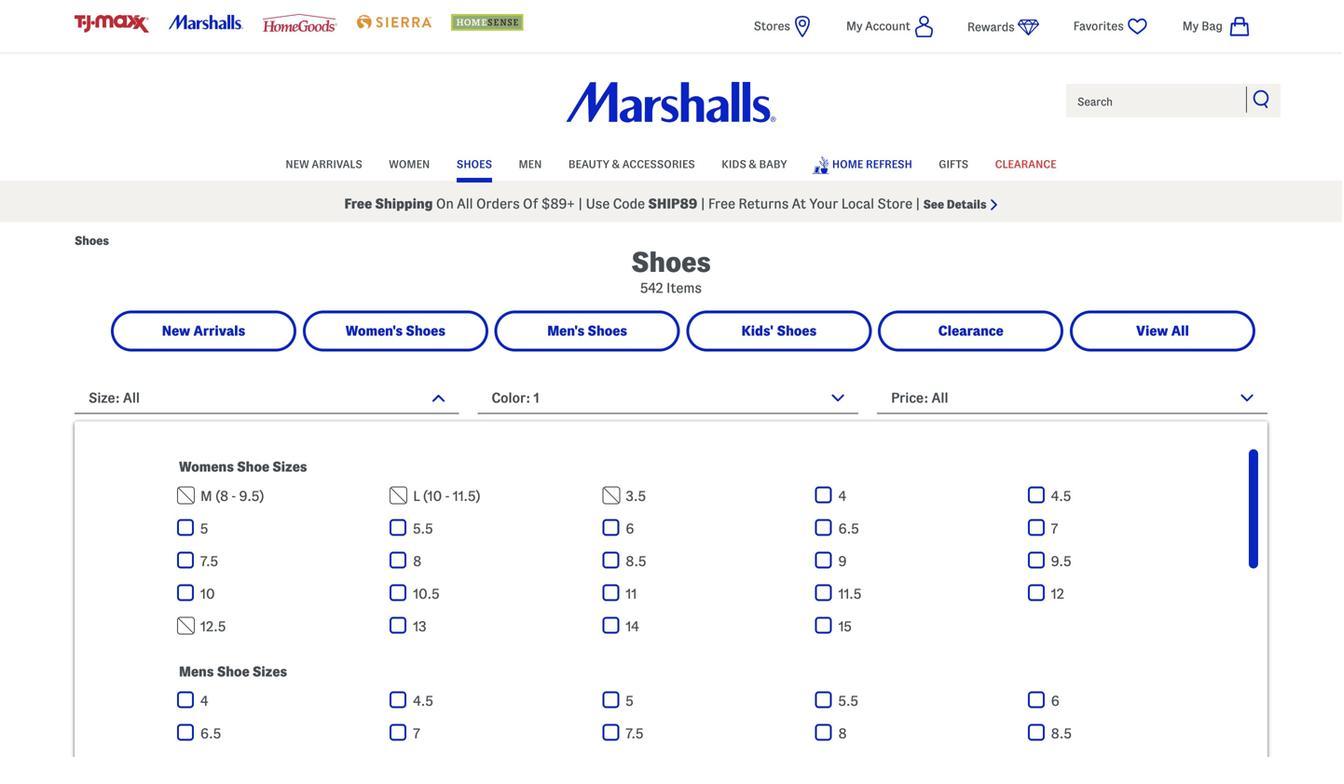 Task type: vqa. For each thing, say whether or not it's contained in the screenshot.
to
no



Task type: locate. For each thing, give the bounding box(es) containing it.
0 vertical spatial 7
[[1051, 522, 1058, 537]]

new arrivals link for women's shoes
[[114, 314, 294, 349]]

& right kids
[[749, 159, 757, 170]]

7 option inside mens shoe sizes group
[[390, 725, 603, 744]]

$89+
[[542, 196, 575, 212]]

1 vertical spatial 4
[[200, 694, 208, 709]]

0 vertical spatial 6.5 option
[[815, 520, 1028, 538]]

womens
[[179, 460, 234, 475]]

marshalls.com image
[[169, 15, 243, 29]]

7 option
[[1028, 520, 1241, 538], [390, 725, 603, 744]]

free
[[344, 196, 372, 212], [708, 196, 736, 212]]

list box
[[163, 450, 1259, 758]]

4 down mens
[[200, 694, 208, 709]]

1 vertical spatial 6 option
[[1028, 692, 1241, 711]]

7.5 inside womens shoe sizes group
[[200, 554, 218, 570]]

banner
[[0, 0, 1343, 222]]

& for kids
[[749, 159, 757, 170]]

None submit
[[1253, 90, 1272, 108]]

1 horizontal spatial 7.5
[[626, 727, 644, 742]]

beauty & accessories link
[[569, 149, 695, 177]]

0 horizontal spatial 8 option
[[390, 552, 603, 571]]

7 inside womens shoe sizes group
[[1051, 522, 1058, 537]]

8 inside womens shoe sizes group
[[413, 554, 422, 570]]

11
[[626, 587, 637, 602]]

0 vertical spatial 7.5
[[200, 554, 218, 570]]

7 inside mens shoe sizes group
[[413, 727, 420, 742]]

1 horizontal spatial new
[[286, 159, 309, 170]]

1 vertical spatial 5 option
[[603, 692, 815, 711]]

5 inside womens shoe sizes group
[[200, 522, 208, 537]]

marshalls home image
[[566, 82, 776, 123]]

shoes 542 items
[[632, 247, 711, 296]]

shoe
[[237, 460, 269, 475], [217, 665, 250, 680]]

7.5
[[200, 554, 218, 570], [626, 727, 644, 742]]

0 horizontal spatial new
[[162, 324, 190, 339]]

0 horizontal spatial 4.5 option
[[390, 692, 603, 711]]

clearance
[[995, 159, 1057, 170], [939, 324, 1004, 339]]

clearance link right gifts link
[[995, 149, 1057, 177]]

1 horizontal spatial 8
[[839, 727, 847, 742]]

clearance link up price: all
[[881, 314, 1061, 349]]

4 up 9
[[839, 489, 847, 504]]

my
[[847, 20, 863, 33], [1183, 20, 1199, 33]]

2 & from the left
[[749, 159, 757, 170]]

details
[[947, 198, 987, 211]]

site search search field
[[1065, 82, 1283, 119]]

5 option down 14 option
[[603, 692, 815, 711]]

items
[[667, 281, 702, 296]]

0 vertical spatial new arrivals link
[[286, 149, 362, 177]]

7.5 option
[[177, 552, 390, 571], [603, 725, 815, 744]]

0 horizontal spatial 7
[[413, 727, 420, 742]]

1 horizontal spatial 4.5
[[1051, 489, 1071, 504]]

6 inside womens shoe sizes group
[[626, 522, 634, 537]]

all
[[457, 196, 473, 212], [1172, 324, 1189, 339], [123, 391, 140, 406], [932, 391, 949, 406]]

my left account
[[847, 20, 863, 33]]

1 horizontal spatial 8.5
[[1051, 727, 1072, 742]]

1 horizontal spatial 4.5 option
[[1028, 487, 1241, 506]]

1 my from the left
[[847, 20, 863, 33]]

1 horizontal spatial 4
[[839, 489, 847, 504]]

6 option
[[603, 520, 815, 538], [1028, 692, 1241, 711]]

new arrivals for women's shoes
[[162, 324, 245, 339]]

gifts
[[939, 159, 969, 170]]

1 horizontal spatial &
[[749, 159, 757, 170]]

& for beauty
[[612, 159, 620, 170]]

0 horizontal spatial 4.5
[[413, 694, 433, 709]]

0 vertical spatial 6
[[626, 522, 634, 537]]

0 vertical spatial 7 option
[[1028, 520, 1241, 538]]

1 vertical spatial new
[[162, 324, 190, 339]]

1 horizontal spatial 4 option
[[815, 487, 1028, 506]]

|
[[578, 196, 583, 212], [701, 196, 705, 212]]

shoes
[[457, 159, 492, 170], [75, 234, 109, 248], [632, 247, 711, 277], [406, 324, 446, 339], [588, 324, 627, 339], [777, 324, 817, 339]]

marquee containing free shipping
[[0, 186, 1343, 222]]

1 vertical spatial 8.5 option
[[1028, 725, 1241, 744]]

0 horizontal spatial my
[[847, 20, 863, 33]]

0 vertical spatial arrivals
[[312, 159, 362, 170]]

sizes right mens
[[253, 665, 287, 680]]

5.5 for the bottom 5.5 option
[[839, 694, 859, 709]]

6.5 inside mens shoe sizes group
[[200, 727, 221, 742]]

0 horizontal spatial arrivals
[[193, 324, 245, 339]]

1 horizontal spatial my
[[1183, 20, 1199, 33]]

0 vertical spatial 4 option
[[815, 487, 1028, 506]]

1 vertical spatial arrivals
[[193, 324, 245, 339]]

1 horizontal spatial 7.5 option
[[603, 725, 815, 744]]

arrivals inside menu bar
[[312, 159, 362, 170]]

new arrivals link
[[286, 149, 362, 177], [114, 314, 294, 349]]

8 inside mens shoe sizes group
[[839, 727, 847, 742]]

women link
[[389, 149, 430, 177]]

5.5 option down 15 option
[[815, 692, 1028, 711]]

1 vertical spatial 4.5 option
[[390, 692, 603, 711]]

womens shoe sizes group
[[163, 487, 1249, 655]]

1 horizontal spatial 6.5
[[839, 522, 859, 537]]

0 vertical spatial shoe
[[237, 460, 269, 475]]

1 vertical spatial 6
[[1051, 694, 1060, 709]]

1 vertical spatial 7 option
[[390, 725, 603, 744]]

all right "size:" on the bottom left
[[123, 391, 140, 406]]

clearance link
[[995, 149, 1057, 177], [881, 314, 1061, 349]]

5.5 option up 10.5 option
[[390, 520, 603, 538]]

| left 'use'
[[578, 196, 583, 212]]

| right ship89
[[701, 196, 705, 212]]

new for women
[[286, 159, 309, 170]]

all for view all
[[1172, 324, 1189, 339]]

1 horizontal spatial new arrivals
[[286, 159, 362, 170]]

7 for '7' option within the mens shoe sizes group
[[413, 727, 420, 742]]

0 horizontal spatial &
[[612, 159, 620, 170]]

4 for bottommost the 4 option
[[200, 694, 208, 709]]

women's shoes link
[[306, 314, 486, 349]]

4.5 option down 13 option
[[390, 692, 603, 711]]

5.5
[[413, 522, 433, 537], [839, 694, 859, 709]]

1 & from the left
[[612, 159, 620, 170]]

my account
[[847, 20, 911, 33]]

0 vertical spatial 4.5
[[1051, 489, 1071, 504]]

0 vertical spatial 4.5 option
[[1028, 487, 1241, 506]]

0 vertical spatial 5 option
[[177, 520, 390, 538]]

0 horizontal spatial free
[[344, 196, 372, 212]]

4 inside mens shoe sizes group
[[200, 694, 208, 709]]

1 vertical spatial 6.5
[[200, 727, 221, 742]]

4.5 option
[[1028, 487, 1241, 506], [390, 692, 603, 711]]

all for size: all
[[123, 391, 140, 406]]

0 horizontal spatial 8.5 option
[[603, 552, 815, 571]]

0 horizontal spatial 8.5
[[626, 554, 646, 570]]

1 vertical spatial 7
[[413, 727, 420, 742]]

1 vertical spatial 8
[[839, 727, 847, 742]]

0 horizontal spatial new arrivals
[[162, 324, 245, 339]]

&
[[612, 159, 620, 170], [749, 159, 757, 170]]

new
[[286, 159, 309, 170], [162, 324, 190, 339]]

use
[[586, 196, 610, 212]]

sizes right womens in the bottom left of the page
[[272, 460, 307, 475]]

1 horizontal spatial 5.5
[[839, 694, 859, 709]]

0 horizontal spatial 4 option
[[177, 692, 390, 711]]

1 horizontal spatial 6
[[1051, 694, 1060, 709]]

& right "beauty"
[[612, 159, 620, 170]]

5 option up 10 option
[[177, 520, 390, 538]]

6.5 option
[[815, 520, 1028, 538], [177, 725, 390, 744]]

0 vertical spatial 8 option
[[390, 552, 603, 571]]

clearance up price: all
[[939, 324, 1004, 339]]

my for my account
[[847, 20, 863, 33]]

1 vertical spatial sizes
[[253, 665, 287, 680]]

7
[[1051, 522, 1058, 537], [413, 727, 420, 742]]

size:
[[89, 391, 120, 406]]

1 horizontal spatial arrivals
[[312, 159, 362, 170]]

6.5 option up 9 option
[[815, 520, 1028, 538]]

4 option down mens shoe sizes at the left
[[177, 692, 390, 711]]

1 vertical spatial clearance
[[939, 324, 1004, 339]]

10 option
[[177, 585, 390, 604]]

12 option
[[1028, 585, 1241, 604]]

5 option
[[177, 520, 390, 538], [603, 692, 815, 711]]

orders
[[476, 196, 520, 212]]

11.5 option
[[815, 585, 1028, 604]]

0 horizontal spatial 6.5
[[200, 727, 221, 742]]

0 horizontal spatial 7.5 option
[[177, 552, 390, 571]]

homesense.com image
[[451, 14, 526, 31]]

tjmaxx.com image
[[75, 15, 149, 33]]

0 horizontal spatial 7.5
[[200, 554, 218, 570]]

5.5 for the leftmost 5.5 option
[[413, 522, 433, 537]]

0 horizontal spatial 5 option
[[177, 520, 390, 538]]

all right on
[[457, 196, 473, 212]]

5.5 down 15 at bottom
[[839, 694, 859, 709]]

men
[[519, 159, 542, 170]]

8.5 inside mens shoe sizes group
[[1051, 727, 1072, 742]]

8.5 option
[[603, 552, 815, 571], [1028, 725, 1241, 744]]

0 vertical spatial 5.5 option
[[390, 520, 603, 538]]

kids
[[722, 159, 747, 170]]

8.5 inside womens shoe sizes group
[[626, 554, 646, 570]]

beauty
[[569, 159, 610, 170]]

0 vertical spatial new
[[286, 159, 309, 170]]

sizes for mens shoe sizes
[[253, 665, 287, 680]]

1 horizontal spatial 7
[[1051, 522, 1058, 537]]

8 option
[[390, 552, 603, 571], [815, 725, 1028, 744]]

4.5 down the 13
[[413, 694, 433, 709]]

see
[[924, 198, 944, 211]]

my left the bag
[[1183, 20, 1199, 33]]

shoe for womens
[[237, 460, 269, 475]]

all right view
[[1172, 324, 1189, 339]]

new for women's shoes
[[162, 324, 190, 339]]

4.5 up 9.5
[[1051, 489, 1071, 504]]

my inside "link"
[[1183, 20, 1199, 33]]

women's
[[346, 324, 403, 339]]

none submit inside site search search field
[[1253, 90, 1272, 108]]

new arrivals inside menu bar
[[286, 159, 362, 170]]

1 | from the left
[[578, 196, 583, 212]]

arrivals for women's shoes
[[193, 324, 245, 339]]

4.5 option inside womens shoe sizes group
[[1028, 487, 1241, 506]]

marquee
[[0, 186, 1343, 222]]

0 horizontal spatial 5
[[200, 522, 208, 537]]

price:
[[891, 391, 929, 406]]

5.5 up 10.5
[[413, 522, 433, 537]]

1 vertical spatial shoe
[[217, 665, 250, 680]]

15
[[839, 620, 852, 635]]

1 vertical spatial 6.5 option
[[177, 725, 390, 744]]

5.5 option
[[390, 520, 603, 538], [815, 692, 1028, 711]]

0 horizontal spatial 4
[[200, 694, 208, 709]]

free left shipping
[[344, 196, 372, 212]]

0 vertical spatial sizes
[[272, 460, 307, 475]]

7.5 inside mens shoe sizes group
[[626, 727, 644, 742]]

6.5 up 9
[[839, 522, 859, 537]]

1 vertical spatial new arrivals
[[162, 324, 245, 339]]

mens shoe sizes group
[[163, 692, 1249, 758]]

clearance right gifts
[[995, 159, 1057, 170]]

5
[[200, 522, 208, 537], [626, 694, 634, 709]]

1 horizontal spatial 5 option
[[603, 692, 815, 711]]

arrivals
[[312, 159, 362, 170], [193, 324, 245, 339]]

0 vertical spatial clearance
[[995, 159, 1057, 170]]

see details link
[[924, 198, 998, 211]]

0 horizontal spatial |
[[578, 196, 583, 212]]

4.5 inside womens shoe sizes group
[[1051, 489, 1071, 504]]

0 vertical spatial 4
[[839, 489, 847, 504]]

new arrivals
[[286, 159, 362, 170], [162, 324, 245, 339]]

1 vertical spatial new arrivals link
[[114, 314, 294, 349]]

menu bar
[[75, 147, 1268, 181]]

4 for the right the 4 option
[[839, 489, 847, 504]]

0 vertical spatial 5.5
[[413, 522, 433, 537]]

shoe right womens in the bottom left of the page
[[237, 460, 269, 475]]

5 option inside mens shoe sizes group
[[603, 692, 815, 711]]

1 horizontal spatial 7 option
[[1028, 520, 1241, 538]]

bag
[[1202, 20, 1223, 33]]

5.5 inside womens shoe sizes group
[[413, 522, 433, 537]]

arrivals for women
[[312, 159, 362, 170]]

returns
[[739, 196, 789, 212]]

favorites
[[1074, 20, 1124, 33]]

6
[[626, 522, 634, 537], [1051, 694, 1060, 709]]

8
[[413, 554, 422, 570], [839, 727, 847, 742]]

5 down "14"
[[626, 694, 634, 709]]

10.5 option
[[390, 585, 603, 604]]

shoe right mens
[[217, 665, 250, 680]]

6.5 option down mens shoe sizes at the left
[[177, 725, 390, 744]]

4.5 inside mens shoe sizes group
[[413, 694, 433, 709]]

6.5 down mens
[[200, 727, 221, 742]]

8.5
[[626, 554, 646, 570], [1051, 727, 1072, 742]]

Search text field
[[1065, 82, 1283, 119]]

0 horizontal spatial 6.5 option
[[177, 725, 390, 744]]

5 down womens in the bottom left of the page
[[200, 522, 208, 537]]

1 horizontal spatial |
[[701, 196, 705, 212]]

0 vertical spatial 8.5
[[626, 554, 646, 570]]

4 option up 9 option
[[815, 487, 1028, 506]]

4 option
[[815, 487, 1028, 506], [177, 692, 390, 711]]

1 horizontal spatial free
[[708, 196, 736, 212]]

banner containing free shipping
[[0, 0, 1343, 222]]

2 my from the left
[[1183, 20, 1199, 33]]

1 horizontal spatial 5
[[626, 694, 634, 709]]

10.5
[[413, 587, 440, 602]]

kids'
[[742, 324, 774, 339]]

all right price:
[[932, 391, 949, 406]]

0 horizontal spatial 5.5
[[413, 522, 433, 537]]

new arrivals for women
[[286, 159, 362, 170]]

local
[[842, 196, 875, 212]]

shipping
[[375, 196, 433, 212]]

1 horizontal spatial 5.5 option
[[815, 692, 1028, 711]]

4 inside womens shoe sizes group
[[839, 489, 847, 504]]

my account link
[[847, 15, 934, 38]]

0 vertical spatial 5
[[200, 522, 208, 537]]

0 vertical spatial 8
[[413, 554, 422, 570]]

price: all
[[891, 391, 949, 406]]

view all
[[1137, 324, 1189, 339]]

0 vertical spatial 8.5 option
[[603, 552, 815, 571]]

5.5 inside mens shoe sizes group
[[839, 694, 859, 709]]

sierra.com image
[[357, 15, 432, 29]]

6 inside mens shoe sizes group
[[1051, 694, 1060, 709]]

9
[[839, 554, 847, 570]]

0 horizontal spatial 6 option
[[603, 520, 815, 538]]

free down kids
[[708, 196, 736, 212]]

0 vertical spatial 6.5
[[839, 522, 859, 537]]

6.5 inside womens shoe sizes group
[[839, 522, 859, 537]]

4.5 option up 9.5 option
[[1028, 487, 1241, 506]]

4
[[839, 489, 847, 504], [200, 694, 208, 709]]

new arrivals link for women
[[286, 149, 362, 177]]

0 horizontal spatial 6
[[626, 522, 634, 537]]

4.5 option inside mens shoe sizes group
[[390, 692, 603, 711]]

1 vertical spatial 5
[[626, 694, 634, 709]]



Task type: describe. For each thing, give the bounding box(es) containing it.
on
[[436, 196, 454, 212]]

women's shoes
[[346, 324, 446, 339]]

home refresh
[[832, 159, 913, 170]]

list box containing womens shoe sizes
[[163, 450, 1259, 758]]

12
[[1051, 587, 1065, 602]]

0 vertical spatial clearance link
[[995, 149, 1057, 177]]

8 for the right 8 option
[[839, 727, 847, 742]]

1 vertical spatial 7.5 option
[[603, 725, 815, 744]]

mens
[[179, 665, 214, 680]]

men's shoes link
[[497, 314, 677, 349]]

0 horizontal spatial 5.5 option
[[390, 520, 603, 538]]

1 horizontal spatial 6 option
[[1028, 692, 1241, 711]]

7 for the top '7' option
[[1051, 522, 1058, 537]]

13 option
[[390, 618, 603, 636]]

kids' shoes
[[742, 324, 817, 339]]

your
[[810, 196, 839, 212]]

free shipping on all orders of $89+ | use code ship89 | free returns at your local store | see details
[[344, 196, 987, 212]]

view
[[1137, 324, 1169, 339]]

5 inside mens shoe sizes group
[[626, 694, 634, 709]]

kids & baby
[[722, 159, 788, 170]]

542
[[641, 281, 663, 296]]

11 option
[[603, 585, 815, 604]]

kids & baby link
[[722, 149, 788, 177]]

2 | from the left
[[701, 196, 705, 212]]

1
[[534, 391, 540, 406]]

11.5
[[839, 587, 862, 602]]

home refresh link
[[812, 147, 913, 180]]

gifts link
[[939, 149, 969, 177]]

accessories
[[623, 159, 695, 170]]

refresh
[[866, 159, 913, 170]]

14
[[626, 620, 639, 635]]

1 horizontal spatial 8 option
[[815, 725, 1028, 744]]

favorites link
[[1074, 15, 1150, 38]]

my bag link
[[1183, 15, 1251, 38]]

stores
[[754, 20, 791, 33]]

9.5
[[1051, 554, 1072, 570]]

size: all
[[89, 391, 140, 406]]

1 horizontal spatial 6.5 option
[[815, 520, 1028, 538]]

9 option
[[815, 552, 1028, 571]]

rewards link
[[968, 16, 1040, 39]]

0 vertical spatial 6 option
[[603, 520, 815, 538]]

14 option
[[603, 618, 815, 636]]

women
[[389, 159, 430, 170]]

account
[[866, 20, 911, 33]]

mens shoe sizes
[[179, 665, 287, 680]]

9.5 option
[[1028, 552, 1241, 571]]

8 for leftmost 8 option
[[413, 554, 422, 570]]

womens shoe sizes
[[179, 460, 307, 475]]

1 free from the left
[[344, 196, 372, 212]]

color:
[[492, 391, 531, 406]]

men's
[[547, 324, 585, 339]]

rewards
[[968, 21, 1015, 34]]

ship89
[[648, 196, 698, 212]]

stores link
[[754, 15, 814, 38]]

1 horizontal spatial 8.5 option
[[1028, 725, 1241, 744]]

shoes link
[[457, 149, 492, 177]]

view all link
[[1073, 314, 1253, 349]]

13
[[413, 620, 427, 635]]

baby
[[759, 159, 788, 170]]

homegoods.com image
[[263, 14, 337, 32]]

beauty & accessories
[[569, 159, 695, 170]]

4.5 for 4.5 option within mens shoe sizes group
[[413, 694, 433, 709]]

all inside marquee
[[457, 196, 473, 212]]

1 vertical spatial clearance link
[[881, 314, 1061, 349]]

at
[[792, 196, 806, 212]]

shoes inside menu bar
[[457, 159, 492, 170]]

1 vertical spatial 5.5 option
[[815, 692, 1028, 711]]

code
[[613, 196, 645, 212]]

of
[[523, 196, 538, 212]]

sizes for womens shoe sizes
[[272, 460, 307, 475]]

home
[[832, 159, 864, 170]]

my for my bag
[[1183, 20, 1199, 33]]

men's shoes
[[547, 324, 627, 339]]

clearance inside menu bar
[[995, 159, 1057, 170]]

10
[[200, 587, 215, 602]]

15 option
[[815, 618, 1028, 636]]

kids' shoes link
[[689, 314, 869, 349]]

all for price: all
[[932, 391, 949, 406]]

my bag
[[1183, 20, 1223, 33]]

2 free from the left
[[708, 196, 736, 212]]

menu bar containing new arrivals
[[75, 147, 1268, 181]]

men link
[[519, 149, 542, 177]]

store |
[[878, 196, 920, 212]]

4.5 for 4.5 option inside womens shoe sizes group
[[1051, 489, 1071, 504]]

shoe for mens
[[217, 665, 250, 680]]

color: 1
[[492, 391, 540, 406]]

1 vertical spatial 4 option
[[177, 692, 390, 711]]



